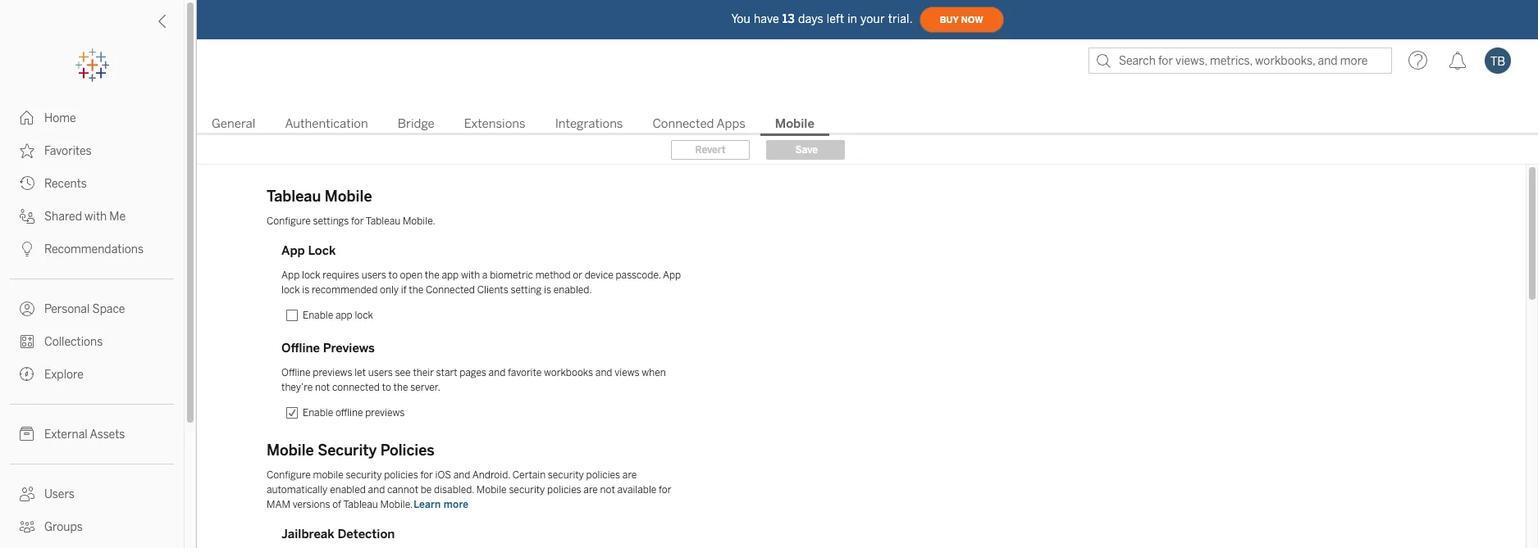 Task type: describe. For each thing, give the bounding box(es) containing it.
they're
[[281, 382, 313, 394]]

1 vertical spatial the
[[409, 285, 424, 296]]

have
[[754, 12, 779, 26]]

available
[[618, 485, 657, 496]]

collections link
[[0, 326, 184, 359]]

sub-spaces tab list
[[197, 115, 1538, 136]]

1 horizontal spatial are
[[623, 470, 637, 482]]

revert
[[695, 144, 726, 156]]

home link
[[0, 102, 184, 135]]

enable for previews
[[303, 408, 333, 419]]

by text only_f5he34f image for explore
[[20, 368, 34, 382]]

lock
[[308, 244, 336, 258]]

be
[[421, 485, 432, 496]]

2 horizontal spatial policies
[[586, 470, 620, 482]]

external assets link
[[0, 418, 184, 451]]

main navigation. press the up and down arrow keys to access links. element
[[0, 102, 184, 549]]

previews
[[323, 341, 375, 356]]

external assets
[[44, 428, 125, 442]]

left
[[827, 12, 844, 26]]

by text only_f5he34f image for users
[[20, 487, 34, 502]]

configure mobile security policies for ios and android. certain security policies are automatically enabled and cannot be disabled. mobile security policies are not available for mam versions of tableau mobile.
[[267, 470, 672, 511]]

configure for mobile security policies
[[267, 470, 311, 482]]

of
[[333, 500, 341, 511]]

personal space link
[[0, 293, 184, 326]]

2 horizontal spatial the
[[425, 270, 440, 281]]

configure settings for tableau mobile.
[[267, 216, 435, 227]]

or
[[573, 270, 583, 281]]

offline for offline previews let users see their start pages and favorite workbooks and views when they're not connected to the server.
[[281, 368, 311, 379]]

2 vertical spatial lock
[[355, 310, 373, 322]]

with inside main navigation. press the up and down arrow keys to access links. element
[[85, 210, 107, 224]]

2 horizontal spatial security
[[548, 470, 584, 482]]

trial.
[[888, 12, 913, 26]]

collections
[[44, 336, 103, 350]]

tableau inside configure mobile security policies for ios and android. certain security policies are automatically enabled and cannot be disabled. mobile security policies are not available for mam versions of tableau mobile.
[[343, 500, 378, 511]]

and up the disabled.
[[454, 470, 470, 482]]

mobile inside sub-spaces tab list
[[775, 117, 815, 131]]

ios
[[435, 470, 451, 482]]

mobile inside configure mobile security policies for ios and android. certain security policies are automatically enabled and cannot be disabled. mobile security policies are not available for mam versions of tableau mobile.
[[477, 485, 507, 496]]

biometric
[[490, 270, 533, 281]]

mobile up automatically
[[267, 442, 314, 460]]

app for app lock requires users to open the app with a biometric method or device passcode. app lock is recommended only if the connected clients setting is enabled.
[[281, 270, 300, 281]]

explore
[[44, 368, 84, 382]]

tableau mobile
[[267, 188, 372, 206]]

app lock requires users to open the app with a biometric method or device passcode. app lock is recommended only if the connected clients setting is enabled.
[[281, 270, 681, 296]]

apps
[[717, 117, 746, 131]]

bridge
[[398, 117, 435, 131]]

policies
[[381, 442, 435, 460]]

enable app lock
[[303, 310, 373, 322]]

general
[[212, 117, 256, 131]]

1 vertical spatial lock
[[281, 285, 300, 296]]

1 horizontal spatial lock
[[302, 270, 320, 281]]

connected inside sub-spaces tab list
[[653, 117, 714, 131]]

security
[[318, 442, 377, 460]]

app inside app lock requires users to open the app with a biometric method or device passcode. app lock is recommended only if the connected clients setting is enabled.
[[442, 270, 459, 281]]

you have 13 days left in your trial.
[[731, 12, 913, 26]]

shared
[[44, 210, 82, 224]]

favorites
[[44, 144, 92, 158]]

passcode.
[[616, 270, 661, 281]]

explore link
[[0, 359, 184, 391]]

learn more link
[[413, 499, 470, 512]]

1 vertical spatial app
[[336, 310, 353, 322]]

not inside offline previews let users see their start pages and favorite workbooks and views when they're not connected to the server.
[[315, 382, 330, 394]]

0 vertical spatial mobile.
[[403, 216, 435, 227]]

main content containing tableau mobile
[[197, 82, 1538, 549]]

detection
[[338, 528, 395, 542]]

and left views
[[596, 368, 613, 379]]

learn more
[[414, 500, 469, 511]]

workbooks
[[544, 368, 593, 379]]

favorite
[[508, 368, 542, 379]]

buy now button
[[919, 7, 1004, 33]]

your
[[861, 12, 885, 26]]

connected apps
[[653, 117, 746, 131]]

connected
[[332, 382, 380, 394]]

users for app lock
[[362, 270, 386, 281]]

cannot
[[387, 485, 418, 496]]

if
[[401, 285, 407, 296]]

more
[[444, 500, 469, 511]]

in
[[848, 12, 858, 26]]

2 is from the left
[[544, 285, 551, 296]]

recents link
[[0, 167, 184, 200]]

users
[[44, 488, 75, 502]]

see
[[395, 368, 411, 379]]

app lock
[[281, 244, 336, 258]]

by text only_f5he34f image for recents
[[20, 176, 34, 191]]

mobile security policies
[[267, 442, 435, 460]]

personal
[[44, 303, 90, 317]]

pages
[[460, 368, 486, 379]]

to inside app lock requires users to open the app with a biometric method or device passcode. app lock is recommended only if the connected clients setting is enabled.
[[389, 270, 398, 281]]

personal space
[[44, 303, 125, 317]]

1 horizontal spatial for
[[420, 470, 433, 482]]

configure for tableau mobile
[[267, 216, 311, 227]]

jailbreak
[[281, 528, 335, 542]]

only
[[380, 285, 399, 296]]

users link
[[0, 478, 184, 511]]

by text only_f5he34f image for collections
[[20, 335, 34, 350]]

buy
[[940, 14, 959, 25]]

buy now
[[940, 14, 983, 25]]

external
[[44, 428, 88, 442]]

you
[[731, 12, 751, 26]]

method
[[536, 270, 571, 281]]

by text only_f5he34f image for favorites
[[20, 144, 34, 158]]



Task type: vqa. For each thing, say whether or not it's contained in the screenshot.
the rightmost policies
yes



Task type: locate. For each thing, give the bounding box(es) containing it.
0 horizontal spatial with
[[85, 210, 107, 224]]

views
[[615, 368, 640, 379]]

authentication
[[285, 117, 368, 131]]

recommended
[[312, 285, 378, 296]]

1 horizontal spatial not
[[600, 485, 615, 496]]

0 vertical spatial lock
[[302, 270, 320, 281]]

4 by text only_f5he34f image from the top
[[20, 487, 34, 502]]

offline previews
[[281, 341, 375, 356]]

0 horizontal spatial app
[[336, 310, 353, 322]]

by text only_f5he34f image for external assets
[[20, 427, 34, 442]]

by text only_f5he34f image
[[20, 144, 34, 158], [20, 176, 34, 191], [20, 209, 34, 224], [20, 242, 34, 257], [20, 368, 34, 382], [20, 427, 34, 442], [20, 520, 34, 535]]

1 vertical spatial to
[[382, 382, 391, 394]]

and left cannot
[[368, 485, 385, 496]]

enable
[[303, 310, 333, 322], [303, 408, 333, 419]]

mobile.
[[403, 216, 435, 227], [380, 500, 413, 511]]

a
[[482, 270, 488, 281]]

by text only_f5he34f image inside home link
[[20, 111, 34, 126]]

configure up automatically
[[267, 470, 311, 482]]

let
[[355, 368, 366, 379]]

the right open
[[425, 270, 440, 281]]

by text only_f5he34f image left explore
[[20, 368, 34, 382]]

connected up revert button
[[653, 117, 714, 131]]

security up "enabled"
[[346, 470, 382, 482]]

server.
[[410, 382, 441, 394]]

the down see
[[394, 382, 408, 394]]

recommendations link
[[0, 233, 184, 266]]

by text only_f5he34f image inside personal space link
[[20, 302, 34, 317]]

1 horizontal spatial the
[[409, 285, 424, 296]]

by text only_f5he34f image inside collections link
[[20, 335, 34, 350]]

tableau
[[267, 188, 321, 206], [366, 216, 401, 227], [343, 500, 378, 511]]

me
[[109, 210, 126, 224]]

groups
[[44, 521, 83, 535]]

0 horizontal spatial security
[[346, 470, 382, 482]]

1 horizontal spatial is
[[544, 285, 551, 296]]

users right let
[[368, 368, 393, 379]]

mobile
[[313, 470, 344, 482]]

policies up available
[[586, 470, 620, 482]]

0 vertical spatial previews
[[313, 368, 352, 379]]

2 offline from the top
[[281, 368, 311, 379]]

with inside app lock requires users to open the app with a biometric method or device passcode. app lock is recommended only if the connected clients setting is enabled.
[[461, 270, 480, 281]]

by text only_f5he34f image for home
[[20, 111, 34, 126]]

1 vertical spatial previews
[[365, 408, 405, 419]]

0 horizontal spatial policies
[[384, 470, 418, 482]]

2 configure from the top
[[267, 470, 311, 482]]

0 horizontal spatial lock
[[281, 285, 300, 296]]

2 vertical spatial for
[[659, 485, 672, 496]]

by text only_f5he34f image left groups
[[20, 520, 34, 535]]

by text only_f5he34f image left favorites
[[20, 144, 34, 158]]

0 horizontal spatial connected
[[426, 285, 475, 296]]

0 vertical spatial not
[[315, 382, 330, 394]]

0 vertical spatial tableau
[[267, 188, 321, 206]]

shared with me link
[[0, 200, 184, 233]]

versions
[[293, 500, 330, 511]]

0 vertical spatial enable
[[303, 310, 333, 322]]

by text only_f5he34f image left personal
[[20, 302, 34, 317]]

1 horizontal spatial connected
[[653, 117, 714, 131]]

offline previews let users see their start pages and favorite workbooks and views when they're not connected to the server.
[[281, 368, 666, 394]]

mobile right apps
[[775, 117, 815, 131]]

app right the passcode.
[[663, 270, 681, 281]]

1 vertical spatial offline
[[281, 368, 311, 379]]

disabled.
[[434, 485, 474, 496]]

by text only_f5he34f image for shared with me
[[20, 209, 34, 224]]

by text only_f5he34f image left users
[[20, 487, 34, 502]]

extensions
[[464, 117, 526, 131]]

1 enable from the top
[[303, 310, 333, 322]]

0 vertical spatial app
[[442, 270, 459, 281]]

certain
[[513, 470, 546, 482]]

by text only_f5he34f image left home
[[20, 111, 34, 126]]

users for offline previews
[[368, 368, 393, 379]]

is down method on the left
[[544, 285, 551, 296]]

0 horizontal spatial are
[[584, 485, 598, 496]]

0 vertical spatial are
[[623, 470, 637, 482]]

android.
[[472, 470, 510, 482]]

by text only_f5he34f image inside recents link
[[20, 176, 34, 191]]

by text only_f5he34f image inside recommendations link
[[20, 242, 34, 257]]

device
[[585, 270, 614, 281]]

7 by text only_f5he34f image from the top
[[20, 520, 34, 535]]

0 vertical spatial with
[[85, 210, 107, 224]]

are up available
[[623, 470, 637, 482]]

not inside configure mobile security policies for ios and android. certain security policies are automatically enabled and cannot be disabled. mobile security policies are not available for mam versions of tableau mobile.
[[600, 485, 615, 496]]

2 horizontal spatial for
[[659, 485, 672, 496]]

0 horizontal spatial not
[[315, 382, 330, 394]]

are
[[623, 470, 637, 482], [584, 485, 598, 496]]

mobile down android.
[[477, 485, 507, 496]]

app left a
[[442, 270, 459, 281]]

assets
[[90, 428, 125, 442]]

configure inside configure mobile security policies for ios and android. certain security policies are automatically enabled and cannot be disabled. mobile security policies are not available for mam versions of tableau mobile.
[[267, 470, 311, 482]]

previews
[[313, 368, 352, 379], [365, 408, 405, 419]]

offline for offline previews
[[281, 341, 320, 356]]

navigation containing general
[[197, 112, 1538, 136]]

not right the "they're"
[[315, 382, 330, 394]]

by text only_f5he34f image inside external assets link
[[20, 427, 34, 442]]

0 vertical spatial offline
[[281, 341, 320, 356]]

by text only_f5he34f image for groups
[[20, 520, 34, 535]]

app down app lock
[[281, 270, 300, 281]]

to right connected
[[382, 382, 391, 394]]

start
[[436, 368, 458, 379]]

space
[[92, 303, 125, 317]]

0 horizontal spatial is
[[302, 285, 310, 296]]

mobile up "configure settings for tableau mobile."
[[325, 188, 372, 206]]

enable for lock
[[303, 310, 333, 322]]

security down certain
[[509, 485, 545, 496]]

connected left "clients"
[[426, 285, 475, 296]]

the
[[425, 270, 440, 281], [409, 285, 424, 296], [394, 382, 408, 394]]

main content
[[197, 82, 1538, 549]]

with left a
[[461, 270, 480, 281]]

2 by text only_f5he34f image from the top
[[20, 302, 34, 317]]

by text only_f5he34f image left collections
[[20, 335, 34, 350]]

are left available
[[584, 485, 598, 496]]

users inside offline previews let users see their start pages and favorite workbooks and views when they're not connected to the server.
[[368, 368, 393, 379]]

1 vertical spatial configure
[[267, 470, 311, 482]]

by text only_f5he34f image for recommendations
[[20, 242, 34, 257]]

is left recommended
[[302, 285, 310, 296]]

1 vertical spatial are
[[584, 485, 598, 496]]

4 by text only_f5he34f image from the top
[[20, 242, 34, 257]]

tableau up settings at top
[[267, 188, 321, 206]]

for
[[351, 216, 364, 227], [420, 470, 433, 482], [659, 485, 672, 496]]

0 vertical spatial users
[[362, 270, 386, 281]]

to inside offline previews let users see their start pages and favorite workbooks and views when they're not connected to the server.
[[382, 382, 391, 394]]

1 vertical spatial for
[[420, 470, 433, 482]]

previews down offline previews
[[313, 368, 352, 379]]

mobile
[[775, 117, 815, 131], [325, 188, 372, 206], [267, 442, 314, 460], [477, 485, 507, 496]]

for right available
[[659, 485, 672, 496]]

enabled
[[330, 485, 366, 496]]

enable offline previews
[[303, 408, 405, 419]]

1 configure from the top
[[267, 216, 311, 227]]

enable left offline
[[303, 408, 333, 419]]

when
[[642, 368, 666, 379]]

days
[[798, 12, 824, 26]]

3 by text only_f5he34f image from the top
[[20, 209, 34, 224]]

tableau right settings at top
[[366, 216, 401, 227]]

security
[[346, 470, 382, 482], [548, 470, 584, 482], [509, 485, 545, 496]]

enable up offline previews
[[303, 310, 333, 322]]

1 offline from the top
[[281, 341, 320, 356]]

with left me
[[85, 210, 107, 224]]

users up only on the bottom left
[[362, 270, 386, 281]]

security right certain
[[548, 470, 584, 482]]

settings
[[313, 216, 349, 227]]

enabled.
[[554, 285, 592, 296]]

groups link
[[0, 511, 184, 544]]

recommendations
[[44, 243, 144, 257]]

offline inside offline previews let users see their start pages and favorite workbooks and views when they're not connected to the server.
[[281, 368, 311, 379]]

mobile. up open
[[403, 216, 435, 227]]

0 vertical spatial to
[[389, 270, 398, 281]]

navigation panel element
[[0, 49, 184, 549]]

for up be
[[420, 470, 433, 482]]

by text only_f5he34f image left recents
[[20, 176, 34, 191]]

navigation
[[197, 112, 1538, 136]]

recents
[[44, 177, 87, 191]]

connected inside app lock requires users to open the app with a biometric method or device passcode. app lock is recommended only if the connected clients setting is enabled.
[[426, 285, 475, 296]]

by text only_f5he34f image
[[20, 111, 34, 126], [20, 302, 34, 317], [20, 335, 34, 350], [20, 487, 34, 502]]

mobile. inside configure mobile security policies for ios and android. certain security policies are automatically enabled and cannot be disabled. mobile security policies are not available for mam versions of tableau mobile.
[[380, 500, 413, 511]]

1 vertical spatial with
[[461, 270, 480, 281]]

users
[[362, 270, 386, 281], [368, 368, 393, 379]]

revert button
[[671, 140, 750, 160]]

app
[[442, 270, 459, 281], [336, 310, 353, 322]]

1 by text only_f5he34f image from the top
[[20, 144, 34, 158]]

by text only_f5he34f image for personal space
[[20, 302, 34, 317]]

2 enable from the top
[[303, 408, 333, 419]]

policies up cannot
[[384, 470, 418, 482]]

1 vertical spatial mobile.
[[380, 500, 413, 511]]

to up only on the bottom left
[[389, 270, 398, 281]]

now
[[961, 14, 983, 25]]

the inside offline previews let users see their start pages and favorite workbooks and views when they're not connected to the server.
[[394, 382, 408, 394]]

previews right offline
[[365, 408, 405, 419]]

and right pages
[[489, 368, 506, 379]]

not
[[315, 382, 330, 394], [600, 485, 615, 496]]

6 by text only_f5he34f image from the top
[[20, 427, 34, 442]]

policies left available
[[547, 485, 581, 496]]

connected
[[653, 117, 714, 131], [426, 285, 475, 296]]

by text only_f5he34f image inside users link
[[20, 487, 34, 502]]

open
[[400, 270, 423, 281]]

jailbreak detection
[[281, 528, 395, 542]]

by text only_f5he34f image left shared
[[20, 209, 34, 224]]

0 vertical spatial for
[[351, 216, 364, 227]]

13
[[783, 12, 795, 26]]

1 horizontal spatial policies
[[547, 485, 581, 496]]

previews inside offline previews let users see their start pages and favorite workbooks and views when they're not connected to the server.
[[313, 368, 352, 379]]

0 horizontal spatial the
[[394, 382, 408, 394]]

policies
[[384, 470, 418, 482], [586, 470, 620, 482], [547, 485, 581, 496]]

not left available
[[600, 485, 615, 496]]

by text only_f5he34f image left external
[[20, 427, 34, 442]]

3 by text only_f5he34f image from the top
[[20, 335, 34, 350]]

clients
[[477, 285, 508, 296]]

by text only_f5he34f image inside explore link
[[20, 368, 34, 382]]

by text only_f5he34f image left recommendations
[[20, 242, 34, 257]]

to
[[389, 270, 398, 281], [382, 382, 391, 394]]

by text only_f5he34f image inside the shared with me link
[[20, 209, 34, 224]]

app
[[281, 244, 305, 258], [281, 270, 300, 281], [663, 270, 681, 281]]

tableau down "enabled"
[[343, 500, 378, 511]]

0 vertical spatial configure
[[267, 216, 311, 227]]

app for app lock
[[281, 244, 305, 258]]

1 vertical spatial tableau
[[366, 216, 401, 227]]

0 vertical spatial the
[[425, 270, 440, 281]]

offline
[[281, 341, 320, 356], [281, 368, 311, 379]]

app down recommended
[[336, 310, 353, 322]]

1 vertical spatial users
[[368, 368, 393, 379]]

1 horizontal spatial with
[[461, 270, 480, 281]]

setting
[[511, 285, 542, 296]]

their
[[413, 368, 434, 379]]

1 horizontal spatial security
[[509, 485, 545, 496]]

2 horizontal spatial lock
[[355, 310, 373, 322]]

requires
[[323, 270, 359, 281]]

for right settings at top
[[351, 216, 364, 227]]

configure up app lock
[[267, 216, 311, 227]]

1 horizontal spatial previews
[[365, 408, 405, 419]]

1 by text only_f5he34f image from the top
[[20, 111, 34, 126]]

mam
[[267, 500, 290, 511]]

1 horizontal spatial app
[[442, 270, 459, 281]]

favorites link
[[0, 135, 184, 167]]

1 vertical spatial connected
[[426, 285, 475, 296]]

2 vertical spatial tableau
[[343, 500, 378, 511]]

with
[[85, 210, 107, 224], [461, 270, 480, 281]]

automatically
[[267, 485, 328, 496]]

learn
[[414, 500, 441, 511]]

app left lock
[[281, 244, 305, 258]]

0 horizontal spatial previews
[[313, 368, 352, 379]]

0 horizontal spatial for
[[351, 216, 364, 227]]

1 vertical spatial not
[[600, 485, 615, 496]]

mobile. down cannot
[[380, 500, 413, 511]]

5 by text only_f5he34f image from the top
[[20, 368, 34, 382]]

2 by text only_f5he34f image from the top
[[20, 176, 34, 191]]

is
[[302, 285, 310, 296], [544, 285, 551, 296]]

1 vertical spatial enable
[[303, 408, 333, 419]]

and
[[489, 368, 506, 379], [596, 368, 613, 379], [454, 470, 470, 482], [368, 485, 385, 496]]

users inside app lock requires users to open the app with a biometric method or device passcode. app lock is recommended only if the connected clients setting is enabled.
[[362, 270, 386, 281]]

0 vertical spatial connected
[[653, 117, 714, 131]]

integrations
[[555, 117, 623, 131]]

1 is from the left
[[302, 285, 310, 296]]

the right if
[[409, 285, 424, 296]]

by text only_f5he34f image inside 'groups' link
[[20, 520, 34, 535]]

by text only_f5he34f image inside favorites link
[[20, 144, 34, 158]]

2 vertical spatial the
[[394, 382, 408, 394]]



